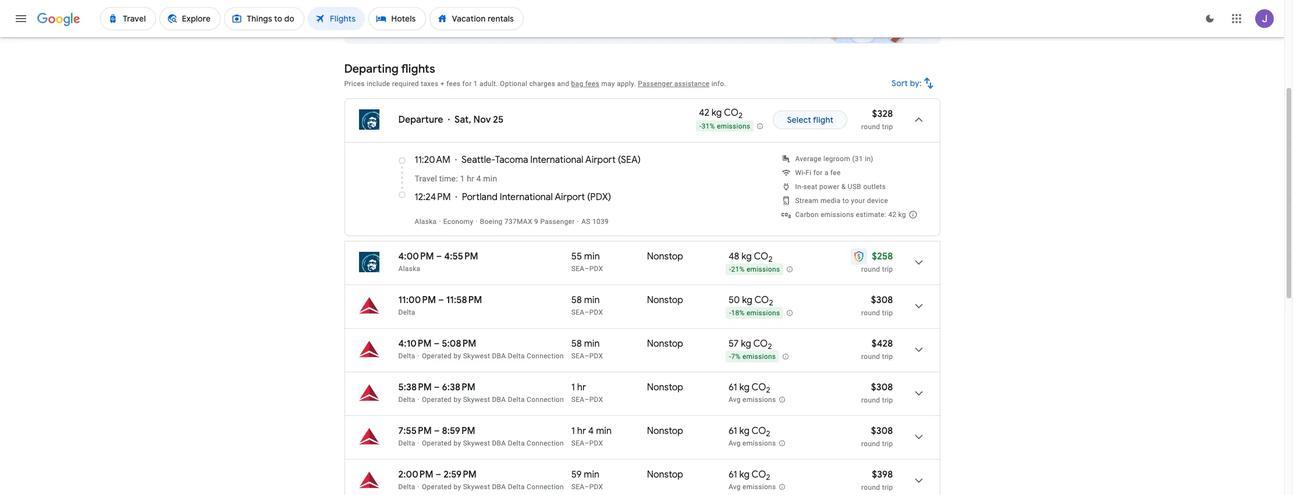 Task type: describe. For each thing, give the bounding box(es) containing it.
58 for 11:58 pm
[[571, 295, 582, 306]]

round for 6:38 pm
[[862, 396, 880, 405]]

pdx for 5:08 pm
[[589, 352, 603, 360]]

$308 for 58 min
[[871, 295, 893, 306]]

trip for 6:38 pm
[[882, 396, 893, 405]]

avg emissions for 1 hr 4 min
[[729, 440, 776, 448]]

book.
[[668, 26, 689, 35]]

operated by skywest dba delta connection for 2:59 pm
[[422, 483, 564, 491]]

nonstop for 6:38 pm
[[647, 382, 683, 393]]

departing flights
[[344, 62, 435, 76]]

tacoma
[[495, 154, 528, 166]]

2 for 5:08 pm
[[768, 342, 772, 352]]

leaves seattle-tacoma international airport at 2:00 pm on saturday, november 25 and arrives at portland international airport at 2:59 pm on saturday, november 25. element
[[398, 469, 477, 481]]

by for 2:59 pm
[[454, 483, 461, 491]]

boeing 737max 9 passenger
[[480, 218, 575, 226]]

&
[[842, 183, 846, 191]]

1 nonstop flight. element from the top
[[647, 251, 683, 264]]

kg for 6:38 pm
[[739, 382, 750, 393]]

skywest for 8:59 pm
[[463, 439, 490, 448]]

usb
[[848, 183, 862, 191]]

nonstop for 2:59 pm
[[647, 469, 683, 481]]

1 horizontal spatial passenger
[[638, 80, 673, 88]]

1 nonstop from the top
[[647, 251, 683, 263]]

1 you from the left
[[499, 26, 512, 35]]

sort by: button
[[887, 69, 940, 97]]

8:59 pm
[[442, 425, 475, 437]]

$308 round trip for 1 hr
[[862, 382, 893, 405]]

optional
[[500, 80, 527, 88]]

– inside the 1 hr sea – pdx
[[585, 396, 589, 404]]

9
[[534, 218, 538, 226]]

kg for 2:59 pm
[[739, 469, 750, 481]]

7:55 pm – 8:59 pm
[[398, 425, 475, 437]]

by for 5:08 pm
[[454, 352, 461, 360]]

price
[[589, 26, 608, 35]]

charges
[[529, 80, 555, 88]]

round for 8:59 pm
[[862, 440, 880, 448]]

flights
[[401, 62, 435, 76]]

Arrival time: 4:55 PM. text field
[[444, 251, 478, 263]]

0 vertical spatial )
[[638, 154, 641, 166]]

new
[[465, 13, 480, 20]]

operated for 2:00 pm
[[422, 483, 452, 491]]

61 kg co 2 for 1 hr 4 min
[[729, 425, 770, 439]]

sea for 6:38 pm
[[571, 396, 585, 404]]

co for 5:08 pm
[[753, 338, 768, 350]]

2:59 pm
[[444, 469, 477, 481]]

average
[[795, 155, 822, 163]]

price guarantee
[[386, 10, 455, 22]]

(31
[[852, 155, 863, 163]]

skywest for 2:59 pm
[[463, 483, 490, 491]]

pdx up 1039
[[590, 191, 608, 203]]

kg for 8:59 pm
[[739, 425, 750, 437]]

0 horizontal spatial 4
[[476, 174, 481, 183]]

total duration 55 min. element
[[571, 251, 647, 264]]

1 fees from the left
[[447, 80, 461, 88]]

25
[[493, 114, 504, 126]]

estimate:
[[856, 211, 887, 219]]

Departure time: 11:00 PM. text field
[[398, 295, 436, 306]]

price
[[386, 10, 409, 22]]

57
[[729, 338, 739, 350]]

2 for 2:59 pm
[[766, 473, 770, 483]]

sea for 5:08 pm
[[571, 352, 585, 360]]

min for 5:08 pm
[[584, 338, 600, 350]]

– inside 55 min sea – pdx
[[585, 265, 589, 273]]

– right 4:10 pm
[[434, 338, 440, 350]]

55
[[571, 251, 582, 263]]

1 inside 1 hr 4 min sea – pdx
[[571, 425, 575, 437]]

wi-
[[795, 169, 806, 177]]

Arrival time: 6:38 PM. text field
[[442, 382, 476, 393]]

economy
[[443, 218, 473, 226]]

61 kg co 2 for 59 min
[[729, 469, 770, 483]]

 image for 8:59 pm
[[418, 439, 420, 448]]

by for 8:59 pm
[[454, 439, 461, 448]]

assistance
[[674, 80, 710, 88]]

pdx for 2:59 pm
[[589, 483, 603, 491]]

58 min sea – pdx for 11:58 pm
[[571, 295, 603, 317]]

1039
[[592, 218, 609, 226]]

boeing
[[480, 218, 503, 226]]

dba for 5:38 pm – 6:38 pm
[[492, 396, 506, 404]]

50 kg co 2
[[729, 295, 773, 308]]

apply.
[[617, 80, 636, 88]]

outlets
[[863, 183, 886, 191]]

round for 11:58 pm
[[862, 309, 880, 317]]

59
[[571, 469, 582, 481]]

61 for 1 hr
[[729, 382, 737, 393]]

Departure time: 7:55 PM. text field
[[398, 425, 432, 437]]

trip for 8:59 pm
[[882, 440, 893, 448]]

change appearance image
[[1196, 5, 1224, 33]]

 image left sat, at the top left
[[448, 114, 450, 126]]

$398
[[872, 469, 893, 481]]

stream
[[795, 197, 819, 205]]

$398 round trip
[[862, 469, 893, 492]]

2 round from the top
[[862, 265, 880, 274]]

11:00 pm – 11:58 pm delta
[[398, 295, 482, 317]]

dba for 2:00 pm – 2:59 pm
[[492, 483, 506, 491]]

- for 57
[[729, 353, 731, 361]]

11:20 am
[[415, 154, 450, 166]]

some
[[401, 26, 421, 35]]

skywest for 6:38 pm
[[463, 396, 490, 404]]

– inside 4:00 pm – 4:55 pm alaska
[[436, 251, 442, 263]]

flight details. leaves seattle-tacoma international airport at 7:55 pm on saturday, november 25 and arrives at portland international airport at 8:59 pm on saturday, november 25. image
[[905, 423, 933, 451]]

total duration 1 hr. element
[[571, 382, 647, 395]]

leaves seattle-tacoma international airport at 4:10 pm on saturday, november 25 and arrives at portland international airport at 5:08 pm on saturday, november 25. element
[[398, 338, 476, 350]]

in)
[[865, 155, 874, 163]]

42 inside the 42 kg co 2
[[699, 107, 710, 119]]

min for 4:55 pm
[[584, 251, 600, 263]]

Arrival time: 8:59 PM. text field
[[442, 425, 475, 437]]

select flight
[[787, 115, 834, 125]]

0 vertical spatial hr
[[467, 174, 474, 183]]

2 for 6:38 pm
[[766, 385, 770, 395]]

59 min sea – pdx
[[571, 469, 603, 491]]

Departure time: 4:10 PM. text field
[[398, 338, 432, 350]]

kg for 11:58 pm
[[742, 295, 753, 306]]

4:55 pm
[[444, 251, 478, 263]]

428 US dollars text field
[[872, 338, 893, 350]]

round inside $328 round trip
[[862, 123, 880, 131]]

avg for 59 min
[[729, 483, 741, 491]]

11:00 pm
[[398, 295, 436, 306]]

total duration 1 hr 4 min. element
[[571, 425, 647, 439]]

0 horizontal spatial )
[[608, 191, 611, 203]]

co for 11:58 pm
[[755, 295, 769, 306]]

1 right time:
[[460, 174, 465, 183]]

if
[[568, 26, 573, 35]]

average legroom (31 in)
[[795, 155, 874, 163]]

1 vertical spatial international
[[500, 191, 553, 203]]

pdx for 4:55 pm
[[589, 265, 603, 273]]

operated for 7:55 pm
[[422, 439, 452, 448]]

operated for 5:38 pm
[[422, 396, 452, 404]]

 image left as
[[577, 218, 579, 226]]

 image down departure time: 2:00 pm. text field
[[418, 483, 420, 491]]

nonstop flight. element for 7:55 pm – 8:59 pm
[[647, 425, 683, 439]]

total duration 58 min. element for 57
[[571, 338, 647, 352]]

hr for 1 hr 4 min
[[577, 425, 586, 437]]

required
[[392, 80, 419, 88]]

prices
[[344, 80, 365, 88]]

1 vertical spatial passenger
[[540, 218, 575, 226]]

leaves seattle-tacoma international airport at 5:38 pm on saturday, november 25 and arrives at portland international airport at 6:38 pm on saturday, november 25. element
[[398, 382, 476, 393]]

$328 round trip
[[862, 108, 893, 131]]

to
[[843, 197, 849, 205]]

pdx for 11:58 pm
[[589, 308, 603, 317]]

min for 11:58 pm
[[584, 295, 600, 306]]

61 for 59 min
[[729, 469, 737, 481]]

1 inside the 1 hr sea – pdx
[[571, 382, 575, 393]]

Departure time: 11:20 AM. text field
[[415, 154, 450, 166]]

total duration 59 min. element
[[571, 469, 647, 483]]

taxes
[[421, 80, 439, 88]]

power
[[820, 183, 840, 191]]

5:08 pm
[[442, 338, 476, 350]]

co for 4:55 pm
[[754, 251, 769, 263]]

legroom
[[824, 155, 851, 163]]

as 1039
[[582, 218, 609, 226]]

1 left 'adult.'
[[474, 80, 478, 88]]

fee
[[831, 169, 841, 177]]

2 you from the left
[[653, 26, 666, 35]]

by:
[[910, 78, 922, 88]]

2 the from the left
[[575, 26, 587, 35]]

flight details. leaves seattle-tacoma international airport at 5:38 pm on saturday, november 25 and arrives at portland international airport at 6:38 pm on saturday, november 25. image
[[905, 380, 933, 407]]

co inside the 42 kg co 2
[[724, 107, 739, 119]]

nonstop for 8:59 pm
[[647, 425, 683, 437]]

dba for 4:10 pm – 5:08 pm
[[492, 352, 506, 360]]

main menu image
[[14, 12, 28, 26]]

– down 55 min sea – pdx
[[585, 308, 589, 317]]

wi-fi for a fee
[[795, 169, 841, 177]]

total duration 58 min. element for 50
[[571, 295, 647, 308]]

media
[[821, 197, 841, 205]]

sea inside 1 hr 4 min sea – pdx
[[571, 439, 585, 448]]

- for 48
[[729, 266, 731, 274]]

-31% emissions
[[700, 122, 750, 130]]

0 vertical spatial  image
[[455, 154, 457, 166]]

pays
[[479, 26, 497, 35]]

flight details. leaves seattle-tacoma international airport at 4:10 pm on saturday, november 25 and arrives at portland international airport at 5:08 pm on saturday, november 25. image
[[905, 336, 933, 364]]

portland international airport ( pdx )
[[462, 191, 611, 203]]

your
[[851, 197, 865, 205]]

328 US dollars text field
[[872, 108, 893, 120]]

min up the portland
[[483, 174, 497, 183]]

sat,
[[455, 114, 471, 126]]

pdx for 6:38 pm
[[589, 396, 603, 404]]

travel
[[415, 174, 437, 183]]

4 inside 1 hr 4 min sea – pdx
[[588, 425, 594, 437]]



Task type: vqa. For each thing, say whether or not it's contained in the screenshot.


Task type: locate. For each thing, give the bounding box(es) containing it.
3 $308 from the top
[[871, 425, 893, 437]]

sea inside the 1 hr sea – pdx
[[571, 396, 585, 404]]

-18% emissions
[[729, 309, 780, 317]]

2
[[739, 111, 743, 121], [769, 254, 773, 264], [769, 298, 773, 308], [768, 342, 772, 352], [766, 385, 770, 395], [766, 429, 770, 439], [766, 473, 770, 483]]

pdx inside the 1 hr sea – pdx
[[589, 396, 603, 404]]

seattle-tacoma international airport ( sea )
[[462, 154, 641, 166]]

pdx down total duration 55 min. element
[[589, 265, 603, 273]]

58 for 5:08 pm
[[571, 338, 582, 350]]

-7% emissions
[[729, 353, 776, 361]]

1 vertical spatial 4
[[588, 425, 594, 437]]

$308 round trip up $398
[[862, 425, 893, 448]]

42 right the estimate: on the right
[[888, 211, 897, 219]]

0 vertical spatial 42
[[699, 107, 710, 119]]

2 skywest from the top
[[463, 396, 490, 404]]

2 trip from the top
[[882, 265, 893, 274]]

$308 down the round trip
[[871, 295, 893, 306]]

min inside 55 min sea – pdx
[[584, 251, 600, 263]]

12:24 pm
[[415, 191, 451, 203]]

hr down seattle-
[[467, 174, 474, 183]]

flight details. leaves seattle-tacoma international airport at 4:00 pm on saturday, november 25 and arrives at portland international airport at 4:55 pm on saturday, november 25. image
[[905, 249, 933, 276]]

1 horizontal spatial 4
[[588, 425, 594, 437]]

 image
[[455, 154, 457, 166], [418, 352, 420, 360], [418, 439, 420, 448]]

1 vertical spatial avg emissions
[[729, 440, 776, 448]]

2 inside the 42 kg co 2
[[739, 111, 743, 121]]

– down total duration 55 min. element
[[585, 265, 589, 273]]

leaves seattle-tacoma international airport at 11:00 pm on saturday, november 25 and arrives at portland international airport at 11:58 pm on saturday, november 25. element
[[398, 295, 482, 306]]

2 $308 round trip from the top
[[862, 382, 893, 405]]

0 vertical spatial 308 us dollars text field
[[871, 295, 893, 306]]

1 operated by skywest dba delta connection from the top
[[422, 352, 564, 360]]

stream media to your device
[[795, 197, 888, 205]]

1 vertical spatial hr
[[577, 382, 586, 393]]

$308 round trip left flight details. leaves seattle-tacoma international airport at 5:38 pm on saturday, november 25 and arrives at portland international airport at 6:38 pm on saturday, november 25. image
[[862, 382, 893, 405]]

connection for 59 min
[[527, 483, 564, 491]]

2 connection from the top
[[527, 396, 564, 404]]

- down 57 on the bottom of page
[[729, 353, 731, 361]]

hr up 1 hr 4 min sea – pdx
[[577, 382, 586, 393]]

7:55 pm
[[398, 425, 432, 437]]

connection for 1 hr 4 min
[[527, 439, 564, 448]]

round
[[862, 123, 880, 131], [862, 265, 880, 274], [862, 309, 880, 317], [862, 353, 880, 361], [862, 396, 880, 405], [862, 440, 880, 448], [862, 484, 880, 492]]

sort
[[892, 78, 908, 88]]

1 horizontal spatial you
[[653, 26, 666, 35]]

– left 2:59 pm
[[436, 469, 441, 481]]

2 vertical spatial  image
[[418, 439, 420, 448]]

alaska inside 4:00 pm – 4:55 pm alaska
[[398, 265, 420, 273]]

round for 5:08 pm
[[862, 353, 880, 361]]

hr for 1 hr
[[577, 382, 586, 393]]

1 $308 round trip from the top
[[862, 295, 893, 317]]

passenger
[[638, 80, 673, 88], [540, 218, 575, 226]]

min right 55
[[584, 251, 600, 263]]

57 kg co 2
[[729, 338, 772, 352]]

round down $398
[[862, 484, 880, 492]]

3 avg from the top
[[729, 483, 741, 491]]

bag
[[571, 80, 584, 88]]

1 skywest from the top
[[463, 352, 490, 360]]

61 for 1 hr 4 min
[[729, 425, 737, 437]]

0 vertical spatial 61 kg co 2
[[729, 382, 770, 395]]

the left difference
[[514, 26, 526, 35]]

0 vertical spatial airport
[[585, 154, 616, 166]]

- down the 42 kg co 2
[[700, 122, 702, 130]]

– down "total duration 1 hr." element
[[585, 396, 589, 404]]

2 by from the top
[[454, 396, 461, 404]]

round up $428
[[862, 309, 880, 317]]

connection for 58 min
[[527, 352, 564, 360]]

1 vertical spatial 58 min sea – pdx
[[571, 338, 603, 360]]

fees right +
[[447, 80, 461, 88]]

pdx inside 1 hr 4 min sea – pdx
[[589, 439, 603, 448]]

3 skywest from the top
[[463, 439, 490, 448]]

308 US dollars text field
[[871, 382, 893, 393]]

operated by skywest dba delta connection for 8:59 pm
[[422, 439, 564, 448]]

0 horizontal spatial (
[[587, 191, 590, 203]]

$308 left flight details. leaves seattle-tacoma international airport at 7:55 pm on saturday, november 25 and arrives at portland international airport at 8:59 pm on saturday, november 25. image
[[871, 425, 893, 437]]

pdx down total duration 59 min. element
[[589, 483, 603, 491]]

by down 6:38 pm
[[454, 396, 461, 404]]

2:00 pm
[[398, 469, 433, 481]]

1 avg emissions from the top
[[729, 396, 776, 404]]

you
[[499, 26, 512, 35], [653, 26, 666, 35]]

0 vertical spatial 58
[[571, 295, 582, 306]]

– down "total duration 1 hr 4 min." element
[[585, 439, 589, 448]]

airport
[[585, 154, 616, 166], [555, 191, 585, 203]]

0 horizontal spatial for
[[462, 80, 472, 88]]

1 vertical spatial $308
[[871, 382, 893, 393]]

2 for 11:58 pm
[[769, 298, 773, 308]]

skywest down arrival time: 5:08 pm. text box
[[463, 352, 490, 360]]

sea for 11:58 pm
[[571, 308, 585, 317]]

0 vertical spatial total duration 58 min. element
[[571, 295, 647, 308]]

3 61 kg co 2 from the top
[[729, 469, 770, 483]]

co for 8:59 pm
[[752, 425, 766, 437]]

–
[[436, 251, 442, 263], [585, 265, 589, 273], [438, 295, 444, 306], [585, 308, 589, 317], [434, 338, 440, 350], [585, 352, 589, 360], [434, 382, 440, 393], [585, 396, 589, 404], [434, 425, 440, 437], [585, 439, 589, 448], [436, 469, 441, 481], [585, 483, 589, 491]]

2 vertical spatial 61 kg co 2
[[729, 469, 770, 483]]

4 round from the top
[[862, 353, 880, 361]]

0 horizontal spatial you
[[499, 26, 512, 35]]

kg inside 48 kg co 2
[[742, 251, 752, 263]]

61 kg co 2
[[729, 382, 770, 395], [729, 425, 770, 439], [729, 469, 770, 483]]

– left arrival time: 11:58 pm. text box
[[438, 295, 444, 306]]

1 vertical spatial for
[[814, 169, 823, 177]]

min
[[483, 174, 497, 183], [584, 251, 600, 263], [584, 295, 600, 306], [584, 338, 600, 350], [596, 425, 612, 437], [584, 469, 600, 481]]

1 horizontal spatial the
[[575, 26, 587, 35]]

trip for 2:59 pm
[[882, 484, 893, 492]]

Departure time: 2:00 PM. text field
[[398, 469, 433, 481]]

3 nonstop flight. element from the top
[[647, 338, 683, 352]]

2 61 from the top
[[729, 425, 737, 437]]

4 operated by skywest dba delta connection from the top
[[422, 483, 564, 491]]

for left a
[[814, 169, 823, 177]]

2 dba from the top
[[492, 396, 506, 404]]

 image down departure time: 7:55 pm. text box
[[418, 439, 420, 448]]

- down 48
[[729, 266, 731, 274]]

737max
[[505, 218, 532, 226]]

2 61 kg co 2 from the top
[[729, 425, 770, 439]]

select
[[787, 115, 811, 125]]

7 trip from the top
[[882, 484, 893, 492]]

– left the 'arrival time: 8:59 pm.' text box
[[434, 425, 440, 437]]

hr inside the 1 hr sea – pdx
[[577, 382, 586, 393]]

co inside 57 kg co 2
[[753, 338, 768, 350]]

sea inside 59 min sea – pdx
[[571, 483, 585, 491]]

kg
[[712, 107, 722, 119], [899, 211, 906, 219], [742, 251, 752, 263], [742, 295, 753, 306], [741, 338, 751, 350], [739, 382, 750, 393], [739, 425, 750, 437], [739, 469, 750, 481]]

Arrival time: 5:08 PM. text field
[[442, 338, 476, 350]]

the
[[514, 26, 526, 35], [575, 26, 587, 35]]

nonstop flight. element
[[647, 251, 683, 264], [647, 295, 683, 308], [647, 338, 683, 352], [647, 382, 683, 395], [647, 425, 683, 439], [647, 469, 683, 483]]

 image for 5:08 pm
[[418, 352, 420, 360]]

6 nonstop from the top
[[647, 469, 683, 481]]

1 vertical spatial $308 round trip
[[862, 382, 893, 405]]

3 61 from the top
[[729, 469, 737, 481]]

1 horizontal spatial 42
[[888, 211, 897, 219]]

$428
[[872, 338, 893, 350]]

trip down 428 us dollars text field
[[882, 353, 893, 361]]

trip down 308 us dollars text box
[[882, 396, 893, 405]]

58 up the 1 hr sea – pdx
[[571, 338, 582, 350]]

flight details. leaves seattle-tacoma international airport at 2:00 pm on saturday, november 25 and arrives at portland international airport at 2:59 pm on saturday, november 25. image
[[905, 467, 933, 495]]

0 vertical spatial (
[[618, 154, 621, 166]]

avg emissions for 1 hr
[[729, 396, 776, 404]]

1 trip from the top
[[882, 123, 893, 131]]

0 vertical spatial passenger
[[638, 80, 673, 88]]

kg inside the 42 kg co 2
[[712, 107, 722, 119]]

learn more about price guarantee image
[[682, 16, 710, 44]]

by
[[454, 352, 461, 360], [454, 396, 461, 404], [454, 439, 461, 448], [454, 483, 461, 491]]

total duration 58 min. element
[[571, 295, 647, 308], [571, 338, 647, 352]]

3 trip from the top
[[882, 309, 893, 317]]

1 vertical spatial  image
[[418, 352, 420, 360]]

by for 6:38 pm
[[454, 396, 461, 404]]

1 horizontal spatial for
[[814, 169, 823, 177]]

 image down 5:38 pm
[[418, 396, 420, 404]]

guarantee
[[411, 10, 455, 22]]

$308 round trip for 1 hr 4 min
[[862, 425, 893, 448]]

2 vertical spatial 61
[[729, 469, 737, 481]]

3 connection from the top
[[527, 439, 564, 448]]

delta inside '11:00 pm – 11:58 pm delta'
[[398, 308, 415, 317]]

sea inside 55 min sea – pdx
[[571, 265, 585, 273]]

min for 2:59 pm
[[584, 469, 600, 481]]

carbon emissions estimate: 42 kilograms element
[[795, 211, 906, 219]]

2 inside 57 kg co 2
[[768, 342, 772, 352]]

6:38 pm
[[442, 382, 476, 393]]

operated for 4:10 pm
[[422, 352, 452, 360]]

2 fees from the left
[[585, 80, 599, 88]]

skywest
[[463, 352, 490, 360], [463, 396, 490, 404], [463, 439, 490, 448], [463, 483, 490, 491]]

trip down $398
[[882, 484, 893, 492]]

time:
[[439, 174, 458, 183]]

skywest down 2:59 pm
[[463, 483, 490, 491]]

fi
[[806, 169, 812, 177]]

round for 2:59 pm
[[862, 484, 880, 492]]

$328
[[872, 108, 893, 120]]

1 total duration 58 min. element from the top
[[571, 295, 647, 308]]

skywest down 6:38 pm
[[463, 396, 490, 404]]

dba for 7:55 pm – 8:59 pm
[[492, 439, 506, 448]]

nov
[[474, 114, 491, 126]]

1 up 1 hr 4 min sea – pdx
[[571, 382, 575, 393]]

passenger right 9
[[540, 218, 575, 226]]

58 min sea – pdx
[[571, 295, 603, 317], [571, 338, 603, 360]]

1 58 min sea – pdx from the top
[[571, 295, 603, 317]]

select flight button
[[773, 106, 848, 134]]

2 inside 48 kg co 2
[[769, 254, 773, 264]]

(
[[618, 154, 621, 166], [587, 191, 590, 203]]

2 vertical spatial avg emissions
[[729, 483, 776, 491]]

trip inside $328 round trip
[[882, 123, 893, 131]]

1
[[474, 80, 478, 88], [460, 174, 465, 183], [571, 382, 575, 393], [571, 425, 575, 437]]

pdx up "total duration 1 hr." element
[[589, 352, 603, 360]]

1 61 from the top
[[729, 382, 737, 393]]

pdx down 55 min sea – pdx
[[589, 308, 603, 317]]

$308 round trip for 58 min
[[862, 295, 893, 317]]

round up $398
[[862, 440, 880, 448]]

0 vertical spatial international
[[530, 154, 584, 166]]

21%
[[731, 266, 745, 274]]

1 vertical spatial 61 kg co 2
[[729, 425, 770, 439]]

- down 50
[[729, 309, 731, 317]]

58 down 55 min sea – pdx
[[571, 295, 582, 306]]

1 avg from the top
[[729, 396, 741, 404]]

pdx inside 59 min sea – pdx
[[589, 483, 603, 491]]

- for 50
[[729, 309, 731, 317]]

sea for 2:59 pm
[[571, 483, 585, 491]]

round down 328 us dollars text field
[[862, 123, 880, 131]]

round down $258
[[862, 265, 880, 274]]

0 vertical spatial avg emissions
[[729, 396, 776, 404]]

2 58 min sea – pdx from the top
[[571, 338, 603, 360]]

1 vertical spatial airport
[[555, 191, 585, 203]]

308 us dollars text field for 50
[[871, 295, 893, 306]]

– inside 59 min sea – pdx
[[585, 483, 589, 491]]

308 us dollars text field left flight details. leaves seattle-tacoma international airport at 7:55 pm on saturday, november 25 and arrives at portland international airport at 8:59 pm on saturday, november 25. image
[[871, 425, 893, 437]]

operated by skywest dba delta connection for 6:38 pm
[[422, 396, 564, 404]]

1 vertical spatial 308 us dollars text field
[[871, 425, 893, 437]]

0 vertical spatial $308 round trip
[[862, 295, 893, 317]]

nonstop
[[647, 251, 683, 263], [647, 295, 683, 306], [647, 338, 683, 350], [647, 382, 683, 393], [647, 425, 683, 437], [647, 469, 683, 481]]

1 58 from the top
[[571, 295, 582, 306]]

3 by from the top
[[454, 439, 461, 448]]

co
[[724, 107, 739, 119], [754, 251, 769, 263], [755, 295, 769, 306], [753, 338, 768, 350], [752, 382, 766, 393], [752, 425, 766, 437], [752, 469, 766, 481]]

pdx inside 55 min sea – pdx
[[589, 265, 603, 273]]

nonstop flight. element for 4:10 pm – 5:08 pm
[[647, 338, 683, 352]]

5:38 pm – 6:38 pm
[[398, 382, 476, 393]]

1 vertical spatial total duration 58 min. element
[[571, 338, 647, 352]]

3 round from the top
[[862, 309, 880, 317]]

1 vertical spatial 42
[[888, 211, 897, 219]]

-
[[700, 122, 702, 130], [729, 266, 731, 274], [729, 309, 731, 317], [729, 353, 731, 361]]

4:00 pm – 4:55 pm alaska
[[398, 251, 478, 273]]

round down 308 us dollars text box
[[862, 396, 880, 405]]

trip up 428 us dollars text field
[[882, 309, 893, 317]]

after
[[633, 26, 651, 35]]

0 vertical spatial 61
[[729, 382, 737, 393]]

308 US dollars text field
[[871, 295, 893, 306], [871, 425, 893, 437]]

1 horizontal spatial fees
[[585, 80, 599, 88]]

0 horizontal spatial 42
[[699, 107, 710, 119]]

4:10 pm – 5:08 pm
[[398, 338, 476, 350]]

bag fees button
[[571, 80, 599, 88]]

4:10 pm
[[398, 338, 432, 350]]

min down 55 min sea – pdx
[[584, 295, 600, 306]]

1 vertical spatial 58
[[571, 338, 582, 350]]

2 operated from the top
[[422, 396, 452, 404]]

-21% emissions
[[729, 266, 780, 274]]

42 up 31%
[[699, 107, 710, 119]]

2 inside 50 kg co 2
[[769, 298, 773, 308]]

trip up $398
[[882, 440, 893, 448]]

1 vertical spatial )
[[608, 191, 611, 203]]

kg inside 50 kg co 2
[[742, 295, 753, 306]]

0 vertical spatial for
[[462, 80, 472, 88]]

4 trip from the top
[[882, 353, 893, 361]]

58
[[571, 295, 582, 306], [571, 338, 582, 350]]

by down 5:08 pm
[[454, 352, 461, 360]]

1 horizontal spatial )
[[638, 154, 641, 166]]

nonstop flight. element for 5:38 pm – 6:38 pm
[[647, 382, 683, 395]]

kg for 5:08 pm
[[741, 338, 751, 350]]

3 dba from the top
[[492, 439, 506, 448]]

1 hr sea – pdx
[[571, 382, 603, 404]]

hr down the 1 hr sea – pdx
[[577, 425, 586, 437]]

by down arrival time: 2:59 pm. text box
[[454, 483, 461, 491]]

4 operated from the top
[[422, 483, 452, 491]]

min up "total duration 1 hr." element
[[584, 338, 600, 350]]

6 nonstop flight. element from the top
[[647, 469, 683, 483]]

2 vertical spatial hr
[[577, 425, 586, 437]]

1 round from the top
[[862, 123, 880, 131]]

6 trip from the top
[[882, 440, 893, 448]]

operated by skywest dba delta connection down 8:59 pm
[[422, 439, 564, 448]]

New feature text field
[[460, 10, 486, 22]]

1 by from the top
[[454, 352, 461, 360]]

operated down leaves seattle-tacoma international airport at 7:55 pm on saturday, november 25 and arrives at portland international airport at 8:59 pm on saturday, november 25. element
[[422, 439, 452, 448]]

co inside 50 kg co 2
[[755, 295, 769, 306]]

$308 for 1 hr
[[871, 382, 893, 393]]

min inside 59 min sea – pdx
[[584, 469, 600, 481]]

operated down 4:10 pm – 5:08 pm
[[422, 352, 452, 360]]

passenger assistance button
[[638, 80, 710, 88]]

5 nonstop flight. element from the top
[[647, 425, 683, 439]]

skywest for 5:08 pm
[[463, 352, 490, 360]]

Arrival time: 2:59 PM. text field
[[444, 469, 477, 481]]

avg for 1 hr 4 min
[[729, 440, 741, 448]]

alaska down 12:24 pm text field
[[415, 218, 437, 226]]

as
[[582, 218, 591, 226]]

operated down the leaves seattle-tacoma international airport at 2:00 pm on saturday, november 25 and arrives at portland international airport at 2:59 pm on saturday, november 25. element
[[422, 483, 452, 491]]

7%
[[731, 353, 741, 361]]

passenger right apply.
[[638, 80, 673, 88]]

– inside '11:00 pm – 11:58 pm delta'
[[438, 295, 444, 306]]

include
[[367, 80, 390, 88]]

and
[[557, 80, 569, 88]]

operated down 5:38 pm – 6:38 pm
[[422, 396, 452, 404]]

4 dba from the top
[[492, 483, 506, 491]]

pdx down "total duration 1 hr." element
[[589, 396, 603, 404]]

– inside 1 hr 4 min sea – pdx
[[585, 439, 589, 448]]

flights,
[[423, 26, 449, 35]]

– up the 1 hr sea – pdx
[[585, 352, 589, 360]]

3 $308 round trip from the top
[[862, 425, 893, 448]]

4 connection from the top
[[527, 483, 564, 491]]

$308
[[871, 295, 893, 306], [871, 382, 893, 393], [871, 425, 893, 437]]

for some flights, google pays you the difference if the price drops after you book.
[[386, 26, 689, 35]]

1 operated from the top
[[422, 352, 452, 360]]

for
[[462, 80, 472, 88], [814, 169, 823, 177]]

2 for 4:55 pm
[[769, 254, 773, 264]]

50
[[729, 295, 740, 306]]

0 vertical spatial 58 min sea – pdx
[[571, 295, 603, 317]]

258 US dollars text field
[[872, 251, 893, 263]]

$308 round trip down the round trip
[[862, 295, 893, 317]]

6 round from the top
[[862, 440, 880, 448]]

0 vertical spatial $308
[[871, 295, 893, 306]]

2 58 from the top
[[571, 338, 582, 350]]

trip down 328 us dollars text field
[[882, 123, 893, 131]]

58 min sea – pdx for 5:08 pm
[[571, 338, 603, 360]]

4 skywest from the top
[[463, 483, 490, 491]]

travel time: 1 hr 4 min
[[415, 174, 497, 183]]

international up portland international airport ( pdx )
[[530, 154, 584, 166]]

 image
[[448, 114, 450, 126], [577, 218, 579, 226], [418, 396, 420, 404], [418, 483, 420, 491]]

31%
[[702, 122, 715, 130]]

4 nonstop flight. element from the top
[[647, 382, 683, 395]]

3 operated from the top
[[422, 439, 452, 448]]

61 kg co 2 for 1 hr
[[729, 382, 770, 395]]

round inside $398 round trip
[[862, 484, 880, 492]]

2 nonstop from the top
[[647, 295, 683, 306]]

2 avg from the top
[[729, 440, 741, 448]]

operated by skywest dba delta connection down arrival time: 5:08 pm. text box
[[422, 352, 564, 360]]

0 vertical spatial 4
[[476, 174, 481, 183]]

min right 59
[[584, 469, 600, 481]]

co for 6:38 pm
[[752, 382, 766, 393]]

pdx down "total duration 1 hr 4 min." element
[[589, 439, 603, 448]]

avg emissions for 59 min
[[729, 483, 776, 491]]

2 nonstop flight. element from the top
[[647, 295, 683, 308]]

0 vertical spatial alaska
[[415, 218, 437, 226]]

total duration 58 min. element down total duration 55 min. element
[[571, 295, 647, 308]]

1 $308 from the top
[[871, 295, 893, 306]]

the right if
[[575, 26, 587, 35]]

1 61 kg co 2 from the top
[[729, 382, 770, 395]]

round down 428 us dollars text field
[[862, 353, 880, 361]]

0 horizontal spatial fees
[[447, 80, 461, 88]]

co inside 48 kg co 2
[[754, 251, 769, 263]]

google
[[451, 26, 477, 35]]

alaska down 4:00 pm text field
[[398, 265, 420, 273]]

departing
[[344, 62, 399, 76]]

3 nonstop from the top
[[647, 338, 683, 350]]

5 round from the top
[[862, 396, 880, 405]]

4 down seattle-
[[476, 174, 481, 183]]

42 kg co 2
[[699, 107, 743, 121]]

$308 for 1 hr 4 min
[[871, 425, 893, 437]]

$308 left flight details. leaves seattle-tacoma international airport at 5:38 pm on saturday, november 25 and arrives at portland international airport at 6:38 pm on saturday, november 25. image
[[871, 382, 893, 393]]

nonstop flight. element for 2:00 pm – 2:59 pm
[[647, 469, 683, 483]]

4 nonstop from the top
[[647, 382, 683, 393]]

leaves seattle-tacoma international airport at 7:55 pm on saturday, november 25 and arrives at portland international airport at 8:59 pm on saturday, november 25. element
[[398, 425, 475, 437]]

2 avg emissions from the top
[[729, 440, 776, 448]]

0 horizontal spatial passenger
[[540, 218, 575, 226]]

 image up travel time: 1 hr 4 min
[[455, 154, 457, 166]]

2 308 us dollars text field from the top
[[871, 425, 893, 437]]

1 vertical spatial alaska
[[398, 265, 420, 273]]

sea for 4:55 pm
[[571, 265, 585, 273]]

co for 2:59 pm
[[752, 469, 766, 481]]

trip for 11:58 pm
[[882, 309, 893, 317]]

connection for 1 hr
[[527, 396, 564, 404]]

0 vertical spatial avg
[[729, 396, 741, 404]]

1 vertical spatial avg
[[729, 440, 741, 448]]

trip inside $428 round trip
[[882, 353, 893, 361]]

kg for 4:55 pm
[[742, 251, 752, 263]]

nonstop for 5:08 pm
[[647, 338, 683, 350]]

operated by skywest dba delta connection for 5:08 pm
[[422, 352, 564, 360]]

5 trip from the top
[[882, 396, 893, 405]]

seattle-
[[462, 154, 495, 166]]

2 total duration 58 min. element from the top
[[571, 338, 647, 352]]

1 hr 4 min sea – pdx
[[571, 425, 612, 448]]

international up boeing 737max 9 passenger on the left
[[500, 191, 553, 203]]

trip for 5:08 pm
[[882, 353, 893, 361]]

kg inside 57 kg co 2
[[741, 338, 751, 350]]

3 avg emissions from the top
[[729, 483, 776, 491]]

58 min sea – pdx down 55 min sea – pdx
[[571, 295, 603, 317]]

18%
[[731, 309, 745, 317]]

2 vertical spatial $308
[[871, 425, 893, 437]]

1 dba from the top
[[492, 352, 506, 360]]

- for 42
[[700, 122, 702, 130]]

operated by skywest dba delta connection
[[422, 352, 564, 360], [422, 396, 564, 404], [422, 439, 564, 448], [422, 483, 564, 491]]

1 308 us dollars text field from the top
[[871, 295, 893, 306]]

– down total duration 59 min. element
[[585, 483, 589, 491]]

1 vertical spatial (
[[587, 191, 590, 203]]

hr inside 1 hr 4 min sea – pdx
[[577, 425, 586, 437]]

skywest down 8:59 pm
[[463, 439, 490, 448]]

1 vertical spatial 61
[[729, 425, 737, 437]]

1 down the 1 hr sea – pdx
[[571, 425, 575, 437]]

min inside 1 hr 4 min sea – pdx
[[596, 425, 612, 437]]

you right pays
[[499, 26, 512, 35]]

Arrival time: 11:58 PM. text field
[[446, 295, 482, 306]]

3 operated by skywest dba delta connection from the top
[[422, 439, 564, 448]]

58 min sea – pdx up the 1 hr sea – pdx
[[571, 338, 603, 360]]

1 horizontal spatial (
[[618, 154, 621, 166]]

1 connection from the top
[[527, 352, 564, 360]]

round trip
[[862, 265, 893, 274]]

for left 'adult.'
[[462, 80, 472, 88]]

prices include required taxes + fees for 1 adult. optional charges and bag fees may apply. passenger assistance
[[344, 80, 710, 88]]

– left arrival time: 6:38 pm. text field
[[434, 382, 440, 393]]

flight
[[813, 115, 834, 125]]

operated by skywest dba delta connection down 2:59 pm
[[422, 483, 564, 491]]

avg for 1 hr
[[729, 396, 741, 404]]

2 vertical spatial $308 round trip
[[862, 425, 893, 448]]

fees right the bag
[[585, 80, 599, 88]]

5 nonstop from the top
[[647, 425, 683, 437]]

operated by skywest dba delta connection down 6:38 pm
[[422, 396, 564, 404]]

308 us dollars text field for 61
[[871, 425, 893, 437]]

you right after
[[653, 26, 666, 35]]

+
[[440, 80, 445, 88]]

Departure time: 5:38 PM. text field
[[398, 382, 432, 393]]

1 the from the left
[[514, 26, 526, 35]]

308 us dollars text field down the round trip
[[871, 295, 893, 306]]

2 operated by skywest dba delta connection from the top
[[422, 396, 564, 404]]

by down 8:59 pm
[[454, 439, 461, 448]]

4:00 pm
[[398, 251, 434, 263]]

connection
[[527, 352, 564, 360], [527, 396, 564, 404], [527, 439, 564, 448], [527, 483, 564, 491]]

– left 4:55 pm
[[436, 251, 442, 263]]

flight details. leaves seattle-tacoma international airport at 11:00 pm on saturday, november 25 and arrives at portland international airport at 11:58 pm on saturday, november 25. image
[[905, 292, 933, 320]]

round inside $428 round trip
[[862, 353, 880, 361]]

0 horizontal spatial the
[[514, 26, 526, 35]]

4 by from the top
[[454, 483, 461, 491]]

leaves seattle-tacoma international airport at 4:00 pm on saturday, november 25 and arrives at portland international airport at 4:55 pm on saturday, november 25. element
[[398, 251, 478, 263]]

4 down the 1 hr sea – pdx
[[588, 425, 594, 437]]

Arrival time: 12:24 PM. text field
[[415, 191, 451, 203]]

2 vertical spatial avg
[[729, 483, 741, 491]]

Departure time: 4:00 PM. text field
[[398, 251, 434, 263]]

trip inside $398 round trip
[[882, 484, 893, 492]]

portland
[[462, 191, 498, 203]]

2 $308 from the top
[[871, 382, 893, 393]]

48
[[729, 251, 739, 263]]

398 US dollars text field
[[872, 469, 893, 481]]

7 round from the top
[[862, 484, 880, 492]]



